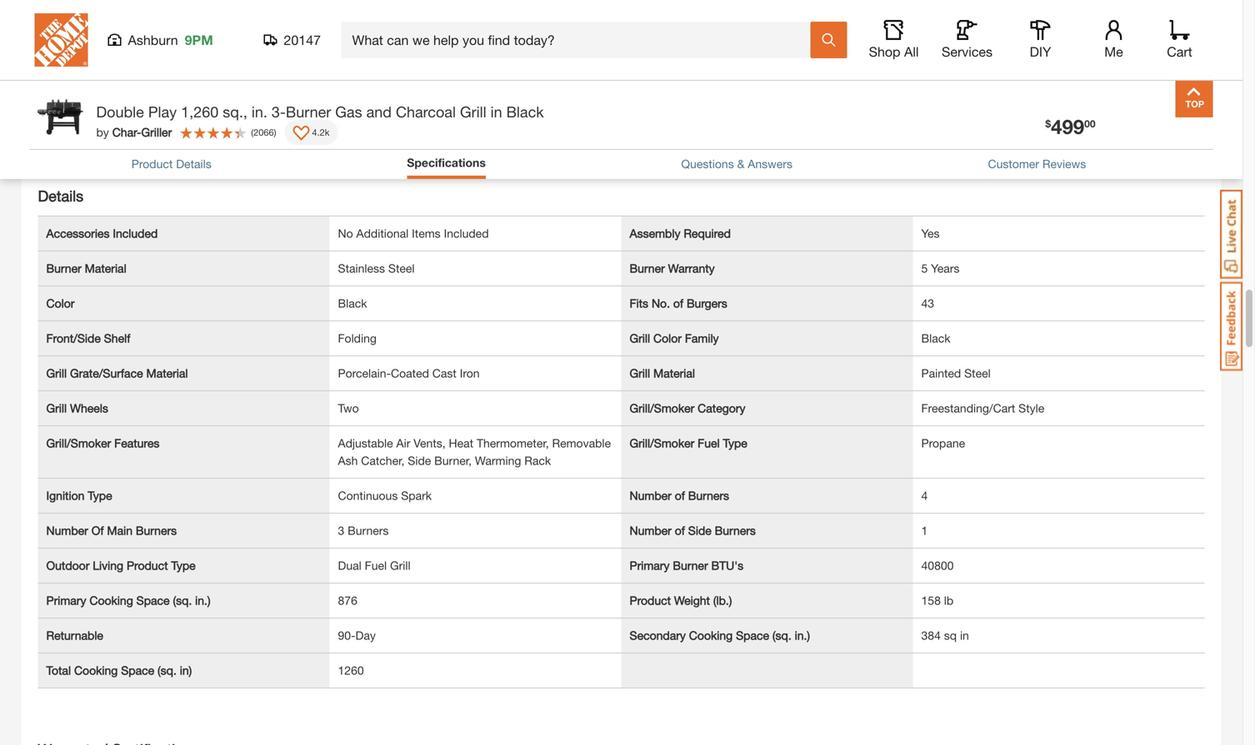 Task type: describe. For each thing, give the bounding box(es) containing it.
in for 49.20 in
[[954, 75, 963, 89]]

primary burner btu's
[[630, 559, 744, 573]]

questions & answers
[[681, 157, 793, 171]]

876
[[338, 594, 357, 608]]

weight
[[674, 594, 710, 608]]

sq
[[944, 629, 957, 643]]

of for burners
[[675, 489, 685, 503]]

grill for grill wheels
[[46, 402, 67, 415]]

feedback link image
[[1220, 282, 1243, 372]]

burner warranty
[[630, 262, 715, 275]]

66.00
[[338, 75, 367, 89]]

diy button
[[1014, 20, 1067, 60]]

heat
[[449, 437, 473, 450]]

all
[[904, 44, 919, 60]]

answers
[[748, 157, 793, 171]]

number for number of burners
[[630, 489, 672, 503]]

49.20
[[921, 75, 951, 89]]

stainless steel
[[338, 262, 415, 275]]

spark
[[401, 489, 432, 503]]

grill/smoker for grill/smoker fuel type
[[630, 437, 694, 450]]

no additional items included
[[338, 227, 489, 240]]

assembly
[[630, 227, 680, 240]]

ignition
[[46, 489, 85, 503]]

additional
[[356, 227, 409, 240]]

category
[[698, 402, 745, 415]]

btu's
[[711, 559, 744, 573]]

0 vertical spatial details
[[176, 157, 211, 171]]

specifications
[[407, 156, 486, 170]]

2066
[[253, 127, 274, 138]]

double
[[96, 103, 144, 121]]

reviews
[[1042, 157, 1086, 171]]

space for primary cooking space (sq. in.)
[[136, 594, 170, 608]]

griller
[[141, 125, 172, 139]]

thermometer,
[[477, 437, 549, 450]]

40800
[[921, 559, 954, 573]]

stainless
[[338, 262, 385, 275]]

in for 66.00 in
[[370, 75, 379, 89]]

burners right 3
[[348, 524, 389, 538]]

porcelain-
[[338, 367, 391, 380]]

66.00 in
[[338, 75, 379, 89]]

sq.,
[[223, 103, 247, 121]]

1
[[921, 524, 928, 538]]

burner down accessories at the left
[[46, 262, 81, 275]]

depth
[[108, 75, 139, 89]]

features
[[114, 437, 159, 450]]

number for number of main burners
[[46, 524, 88, 538]]

30.50
[[338, 110, 367, 124]]

grill for grill material
[[630, 367, 650, 380]]

in)
[[180, 664, 192, 678]]

continuous spark
[[338, 489, 432, 503]]

warranty
[[668, 262, 715, 275]]

shop all
[[869, 44, 919, 60]]

of for side
[[675, 524, 685, 538]]

air
[[396, 437, 410, 450]]

in right charcoal
[[491, 103, 502, 121]]

accessories included
[[46, 227, 158, 240]]

grill right charcoal
[[460, 103, 486, 121]]

grill for grill grate/surface material
[[46, 367, 67, 380]]

space for total cooking space (sq. in)
[[121, 664, 154, 678]]

3-
[[272, 103, 286, 121]]

cooking for secondary
[[689, 629, 733, 643]]

5 years
[[921, 262, 960, 275]]

grill color family
[[630, 332, 719, 345]]

ashburn 9pm
[[128, 32, 213, 48]]

20147 button
[[264, 32, 321, 48]]

1 horizontal spatial color
[[653, 332, 682, 345]]

top button
[[1176, 80, 1213, 118]]

5
[[921, 262, 928, 275]]

burners up btu's
[[715, 524, 756, 538]]

assembly required
[[630, 227, 731, 240]]

1 vertical spatial black
[[338, 297, 367, 310]]

grill/smoker for grill/smoker category
[[630, 402, 694, 415]]

(in.) for assembled width (in.)
[[141, 110, 160, 124]]

What can we help you find today? search field
[[352, 23, 810, 58]]

cooking for primary
[[89, 594, 133, 608]]

dual fuel grill
[[338, 559, 411, 573]]

00
[[1084, 118, 1096, 130]]

grill/smoker for grill/smoker features
[[46, 437, 111, 450]]

secondary
[[630, 629, 686, 643]]

grill/smoker fuel type
[[630, 437, 747, 450]]

vents,
[[414, 437, 446, 450]]

by char-griller
[[96, 125, 172, 139]]

family
[[685, 332, 719, 345]]

propane
[[921, 437, 965, 450]]

499
[[1051, 115, 1084, 138]]

product for product weight (lb.)
[[630, 594, 671, 608]]

rack
[[524, 454, 551, 468]]

yes
[[921, 227, 940, 240]]

assembled for assembled height (in.)
[[630, 75, 688, 89]]

accessories
[[46, 227, 110, 240]]

front/side shelf
[[46, 332, 130, 345]]

services
[[942, 44, 993, 60]]

0 vertical spatial of
[[673, 297, 683, 310]]

0 vertical spatial color
[[46, 297, 75, 310]]

384
[[921, 629, 941, 643]]

grill grate/surface material
[[46, 367, 188, 380]]

grill/smoker features
[[46, 437, 159, 450]]

living
[[93, 559, 123, 573]]

in.
[[252, 103, 267, 121]]

3
[[338, 524, 344, 538]]

158
[[921, 594, 941, 608]]

grill wheels
[[46, 402, 108, 415]]

coated
[[391, 367, 429, 380]]

fuel for grill/smoker
[[698, 437, 720, 450]]

$
[[1045, 118, 1051, 130]]

2 horizontal spatial type
[[723, 437, 747, 450]]

dual
[[338, 559, 362, 573]]

assembled for assembled depth (in.)
[[46, 75, 104, 89]]

burner up display icon
[[286, 103, 331, 121]]



Task type: vqa. For each thing, say whether or not it's contained in the screenshot.


Task type: locate. For each thing, give the bounding box(es) containing it.
primary for primary cooking space (sq. in.)
[[46, 594, 86, 608]]

material right 'grate/surface'
[[146, 367, 188, 380]]

(sq.
[[173, 594, 192, 608], [772, 629, 792, 643], [158, 664, 177, 678]]

continuous
[[338, 489, 398, 503]]

1 horizontal spatial material
[[146, 367, 188, 380]]

0 horizontal spatial details
[[38, 187, 83, 205]]

painted
[[921, 367, 961, 380]]

space for secondary cooking space (sq. in.)
[[736, 629, 769, 643]]

no.
[[652, 297, 670, 310]]

assembled left height
[[630, 75, 688, 89]]

1 horizontal spatial black
[[506, 103, 544, 121]]

total
[[46, 664, 71, 678]]

0 vertical spatial steel
[[388, 262, 415, 275]]

0 vertical spatial side
[[408, 454, 431, 468]]

included right the items
[[444, 227, 489, 240]]

product up secondary
[[630, 594, 671, 608]]

burners up number of side burners
[[688, 489, 729, 503]]

(in.) up griller
[[141, 110, 160, 124]]

1 vertical spatial product
[[127, 559, 168, 573]]

side down vents,
[[408, 454, 431, 468]]

steel down no additional items included
[[388, 262, 415, 275]]

cooking for total
[[74, 664, 118, 678]]

number up number of side burners
[[630, 489, 672, 503]]

cart link
[[1161, 20, 1198, 60]]

main
[[107, 524, 133, 538]]

side inside adjustable air vents, heat thermometer, removable ash catcher, side burner, warming rack
[[408, 454, 431, 468]]

steel for stainless steel
[[388, 262, 415, 275]]

ignition type
[[46, 489, 112, 503]]

fits
[[630, 297, 648, 310]]

1 vertical spatial fuel
[[365, 559, 387, 573]]

2 included from the left
[[444, 227, 489, 240]]

assembled width (in.)
[[46, 110, 160, 124]]

90-day
[[338, 629, 376, 643]]

1260
[[338, 664, 364, 678]]

(sq. for secondary cooking space (sq. in.)
[[772, 629, 792, 643]]

(in.) right depth
[[142, 75, 161, 89]]

steel up freestanding/cart style
[[964, 367, 991, 380]]

1 vertical spatial details
[[38, 187, 83, 205]]

required
[[684, 227, 731, 240]]

grill down front/side
[[46, 367, 67, 380]]

2 vertical spatial type
[[171, 559, 196, 573]]

( 2066 )
[[251, 127, 276, 138]]

1 vertical spatial of
[[675, 489, 685, 503]]

in.) for secondary cooking space (sq. in.)
[[795, 629, 810, 643]]

0 vertical spatial fuel
[[698, 437, 720, 450]]

(in.)
[[142, 75, 161, 89], [728, 75, 747, 89], [141, 110, 160, 124]]

ashburn
[[128, 32, 178, 48]]

0 horizontal spatial material
[[85, 262, 126, 275]]

grill
[[460, 103, 486, 121], [630, 332, 650, 345], [46, 367, 67, 380], [630, 367, 650, 380], [46, 402, 67, 415], [390, 559, 411, 573]]

4.2k
[[312, 127, 330, 138]]

0 horizontal spatial fuel
[[365, 559, 387, 573]]

2 vertical spatial space
[[121, 664, 154, 678]]

side
[[408, 454, 431, 468], [688, 524, 712, 538]]

me
[[1104, 44, 1123, 60]]

1 horizontal spatial primary
[[630, 559, 670, 573]]

color up front/side
[[46, 297, 75, 310]]

0 horizontal spatial steel
[[388, 262, 415, 275]]

lb
[[944, 594, 954, 608]]

customer reviews
[[988, 157, 1086, 171]]

material down grill color family
[[653, 367, 695, 380]]

1 vertical spatial space
[[736, 629, 769, 643]]

1 horizontal spatial included
[[444, 227, 489, 240]]

2 vertical spatial product
[[630, 594, 671, 608]]

burner down assembly
[[630, 262, 665, 275]]

1 vertical spatial color
[[653, 332, 682, 345]]

1 vertical spatial primary
[[46, 594, 86, 608]]

grill/smoker
[[630, 402, 694, 415], [46, 437, 111, 450], [630, 437, 694, 450]]

43
[[921, 297, 934, 310]]

cooking down (lb.)
[[689, 629, 733, 643]]

grill down grill color family
[[630, 367, 650, 380]]

product down griller
[[131, 157, 173, 171]]

product weight (lb.)
[[630, 594, 732, 608]]

width
[[108, 110, 138, 124]]

items
[[412, 227, 441, 240]]

4
[[921, 489, 928, 503]]

1 horizontal spatial in.)
[[795, 629, 810, 643]]

of up number of side burners
[[675, 489, 685, 503]]

0 vertical spatial space
[[136, 594, 170, 608]]

included
[[113, 227, 158, 240], [444, 227, 489, 240]]

type up 'primary cooking space (sq. in.)'
[[171, 559, 196, 573]]

(in.) right height
[[728, 75, 747, 89]]

in right '66.00'
[[370, 75, 379, 89]]

color left 'family'
[[653, 332, 682, 345]]

20147
[[284, 32, 321, 48]]

total cooking space (sq. in)
[[46, 664, 192, 678]]

1 vertical spatial type
[[88, 489, 112, 503]]

0 horizontal spatial side
[[408, 454, 431, 468]]

type right ignition
[[88, 489, 112, 503]]

me button
[[1087, 20, 1141, 60]]

grill left 'wheels'
[[46, 402, 67, 415]]

1 vertical spatial steel
[[964, 367, 991, 380]]

assembled height (in.)
[[630, 75, 747, 89]]

in right sq
[[960, 629, 969, 643]]

(in.) for assembled depth (in.)
[[142, 75, 161, 89]]

fuel down category
[[698, 437, 720, 450]]

in right 49.20
[[954, 75, 963, 89]]

material down accessories included
[[85, 262, 126, 275]]

product image image
[[34, 88, 88, 143]]

included right accessories at the left
[[113, 227, 158, 240]]

burners right main
[[136, 524, 177, 538]]

1,260
[[181, 103, 219, 121]]

grill/smoker down "grill wheels"
[[46, 437, 111, 450]]

warming
[[475, 454, 521, 468]]

0 vertical spatial black
[[506, 103, 544, 121]]

day
[[355, 629, 376, 643]]

customer
[[988, 157, 1039, 171]]

burner up weight
[[673, 559, 708, 573]]

1 horizontal spatial steel
[[964, 367, 991, 380]]

cast
[[432, 367, 457, 380]]

(sq. for total cooking space (sq. in)
[[158, 664, 177, 678]]

2 vertical spatial (sq.
[[158, 664, 177, 678]]

steel
[[388, 262, 415, 275], [964, 367, 991, 380]]

in right the 30.50
[[370, 110, 379, 124]]

primary down outdoor
[[46, 594, 86, 608]]

adjustable air vents, heat thermometer, removable ash catcher, side burner, warming rack
[[338, 437, 611, 468]]

1 vertical spatial side
[[688, 524, 712, 538]]

0 horizontal spatial primary
[[46, 594, 86, 608]]

cooking down living
[[89, 594, 133, 608]]

2 vertical spatial of
[[675, 524, 685, 538]]

(in.) for assembled height (in.)
[[728, 75, 747, 89]]

product right living
[[127, 559, 168, 573]]

live chat image
[[1220, 190, 1243, 279]]

product
[[131, 157, 173, 171], [127, 559, 168, 573], [630, 594, 671, 608]]

catcher,
[[361, 454, 405, 468]]

of
[[91, 524, 104, 538]]

of down number of burners
[[675, 524, 685, 538]]

1 horizontal spatial type
[[171, 559, 196, 573]]

2 horizontal spatial black
[[921, 332, 951, 345]]

assembled down dimensions
[[46, 75, 104, 89]]

cooking right total
[[74, 664, 118, 678]]

0 vertical spatial primary
[[630, 559, 670, 573]]

number for number of side burners
[[630, 524, 672, 538]]

fuel right dual
[[365, 559, 387, 573]]

space left in) on the bottom left
[[121, 664, 154, 678]]

0 horizontal spatial included
[[113, 227, 158, 240]]

color
[[46, 297, 75, 310], [653, 332, 682, 345]]

the home depot logo image
[[35, 13, 88, 67]]

shop
[[869, 44, 901, 60]]

material for burner material
[[85, 262, 126, 275]]

9pm
[[185, 32, 213, 48]]

number of burners
[[630, 489, 729, 503]]

0 horizontal spatial color
[[46, 297, 75, 310]]

type
[[723, 437, 747, 450], [88, 489, 112, 503], [171, 559, 196, 573]]

0 horizontal spatial black
[[338, 297, 367, 310]]

assembled up by
[[46, 110, 104, 124]]

charcoal
[[396, 103, 456, 121]]

fuel for dual
[[365, 559, 387, 573]]

0 vertical spatial (sq.
[[173, 594, 192, 608]]

number left of
[[46, 524, 88, 538]]

1 vertical spatial (sq.
[[772, 629, 792, 643]]

0 vertical spatial product
[[131, 157, 173, 171]]

grill down fits
[[630, 332, 650, 345]]

grill right dual
[[390, 559, 411, 573]]

iron
[[460, 367, 480, 380]]

painted steel
[[921, 367, 991, 380]]

1 horizontal spatial fuel
[[698, 437, 720, 450]]

outdoor living product type
[[46, 559, 196, 573]]

grate/surface
[[70, 367, 143, 380]]

in for 30.50 in
[[370, 110, 379, 124]]

assembled for assembled width (in.)
[[46, 110, 104, 124]]

0 horizontal spatial type
[[88, 489, 112, 503]]

and
[[366, 103, 392, 121]]

type down category
[[723, 437, 747, 450]]

removable
[[552, 437, 611, 450]]

wheels
[[70, 402, 108, 415]]

assembled depth (in.)
[[46, 75, 161, 89]]

grill/smoker down grill material
[[630, 402, 694, 415]]

grill/smoker down grill/smoker category
[[630, 437, 694, 450]]

display image
[[293, 126, 310, 143]]

2 horizontal spatial material
[[653, 367, 695, 380]]

space down outdoor living product type
[[136, 594, 170, 608]]

primary up product weight (lb.)
[[630, 559, 670, 573]]

in.) for primary cooking space (sq. in.)
[[195, 594, 210, 608]]

folding
[[338, 332, 377, 345]]

0 vertical spatial in.)
[[195, 594, 210, 608]]

of
[[673, 297, 683, 310], [675, 489, 685, 503], [675, 524, 685, 538]]

1 vertical spatial in.)
[[795, 629, 810, 643]]

years
[[931, 262, 960, 275]]

services button
[[941, 20, 994, 60]]

grill for grill color family
[[630, 332, 650, 345]]

material for grill material
[[653, 367, 695, 380]]

side up primary burner btu's
[[688, 524, 712, 538]]

primary for primary burner btu's
[[630, 559, 670, 573]]

shop all button
[[867, 20, 921, 60]]

(lb.)
[[713, 594, 732, 608]]

(sq. for primary cooking space (sq. in.)
[[173, 594, 192, 608]]

cooking
[[89, 594, 133, 608], [689, 629, 733, 643], [74, 664, 118, 678]]

1 horizontal spatial details
[[176, 157, 211, 171]]

1 vertical spatial cooking
[[689, 629, 733, 643]]

details up accessories at the left
[[38, 187, 83, 205]]

2 vertical spatial cooking
[[74, 664, 118, 678]]

of right no.
[[673, 297, 683, 310]]

product details
[[131, 157, 211, 171]]

1 horizontal spatial side
[[688, 524, 712, 538]]

0 vertical spatial type
[[723, 437, 747, 450]]

1 included from the left
[[113, 227, 158, 240]]

steel for painted steel
[[964, 367, 991, 380]]

details down 1,260
[[176, 157, 211, 171]]

product for product details
[[131, 157, 173, 171]]

number of side burners
[[630, 524, 756, 538]]

freestanding/cart
[[921, 402, 1015, 415]]

0 vertical spatial cooking
[[89, 594, 133, 608]]

0 horizontal spatial in.)
[[195, 594, 210, 608]]

number down number of burners
[[630, 524, 672, 538]]

material
[[85, 262, 126, 275], [146, 367, 188, 380], [653, 367, 695, 380]]

158 lb
[[921, 594, 954, 608]]

space down btu's
[[736, 629, 769, 643]]

2 vertical spatial black
[[921, 332, 951, 345]]

returnable
[[46, 629, 103, 643]]



